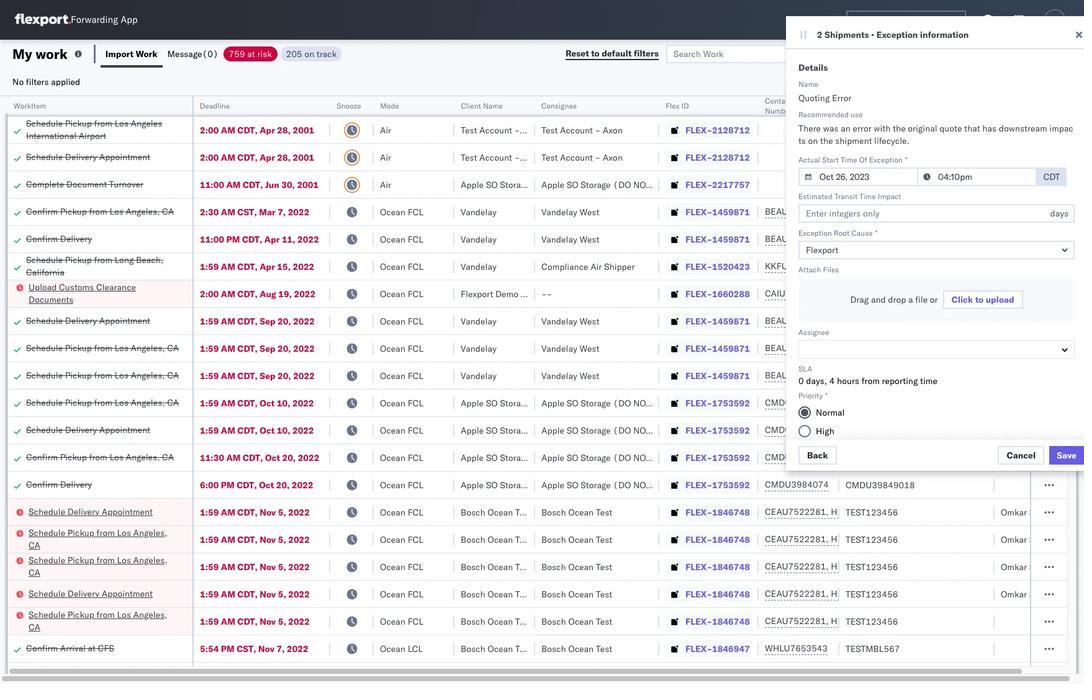 Task type: locate. For each thing, give the bounding box(es) containing it.
1:59 am cdt, apr 15, 2022
[[200, 261, 314, 272]]

2001
[[293, 125, 314, 136], [293, 152, 314, 163], [297, 179, 319, 190]]

cmdu3984074 for confirm pickup from los angeles, ca
[[765, 452, 829, 463]]

ts
[[799, 135, 806, 147]]

1 1:59 am cdt, oct 10, 2022 from the top
[[200, 398, 314, 409]]

on right 205
[[305, 48, 314, 59]]

2 vertical spatial pm
[[221, 644, 235, 655]]

to right reset
[[591, 48, 600, 59]]

2 tcnu1234565 from the top
[[896, 234, 957, 245]]

1 vertical spatial 1:59 am cdt, oct 10, 2022
[[200, 425, 314, 436]]

cmdu3984074 for confirm delivery
[[765, 479, 829, 491]]

consignee down reset
[[542, 101, 577, 111]]

1 vertical spatial time
[[860, 192, 876, 201]]

confirm pickup from los angeles, ca for 2:30
[[26, 206, 174, 217]]

cst, right '5:54'
[[237, 644, 256, 655]]

cmdu3984074 down high
[[765, 452, 829, 463]]

0 horizontal spatial filters
[[26, 76, 49, 87]]

air
[[380, 125, 391, 136], [380, 152, 391, 163], [380, 179, 391, 190], [591, 261, 602, 272]]

1 vertical spatial confirm pickup from los angeles, ca link
[[26, 451, 174, 464]]

name for client
[[483, 101, 503, 111]]

3 beau1234567, bozo1234565, tcnu1234565 from the top
[[765, 315, 957, 327]]

2 flex-1753592 from the top
[[686, 425, 750, 436]]

1 vertical spatial flex-2128712
[[686, 152, 750, 163]]

filters right 'no'
[[26, 76, 49, 87]]

1 vertical spatial pm
[[221, 480, 235, 491]]

* right 'priority'
[[826, 391, 828, 401]]

4 1846748 from the top
[[712, 589, 750, 600]]

3 bozo1234565, from the top
[[831, 315, 894, 327]]

0 vertical spatial confirm delivery button
[[26, 233, 92, 246]]

schedule inside schedule pickup from los angeles international airport
[[26, 118, 63, 129]]

1520423
[[712, 261, 750, 272]]

* down "lifecycle."
[[905, 155, 908, 165]]

transit
[[835, 192, 858, 201]]

11:00 down 2:30
[[200, 234, 224, 245]]

1 vertical spatial 7,
[[277, 644, 285, 655]]

3 flex-1459871 from the top
[[686, 316, 750, 327]]

1 vertical spatial 2001
[[293, 152, 314, 163]]

flex1459871 up flxt29342342
[[846, 234, 904, 245]]

schedule delivery appointment for 1:59 am cdt, oct 10, 2022
[[26, 424, 150, 436]]

5 omkar from the top
[[1001, 589, 1027, 600]]

name inside details name quoting error recommended use there was an error with the original quote that has downstream impac ts on the shipment lifecycle.
[[799, 79, 818, 89]]

0 horizontal spatial numbers
[[765, 106, 796, 116]]

0 vertical spatial 0191967788
[[846, 125, 900, 136]]

west
[[580, 206, 600, 218], [580, 234, 600, 245], [580, 316, 600, 327], [580, 343, 600, 354], [580, 370, 600, 382]]

flex-1846947
[[686, 644, 750, 655]]

confirm pickup from los angeles, ca
[[26, 206, 174, 217], [26, 452, 174, 463]]

cst,
[[237, 206, 257, 218], [237, 644, 256, 655]]

0 horizontal spatial *
[[826, 391, 828, 401]]

work
[[36, 45, 68, 62]]

2 cmdu39849018 from the top
[[846, 480, 915, 491]]

7,
[[278, 206, 286, 218], [277, 644, 285, 655]]

pm down 2:30 am cst, mar 7, 2022
[[226, 234, 240, 245]]

1 horizontal spatial on
[[808, 135, 818, 147]]

consignee inside 'button'
[[542, 101, 577, 111]]

kkfu7750073, ljiu1111116, lkju1111111, segu4454778
[[765, 261, 1014, 272]]

beau1234567, up 'priority'
[[765, 370, 829, 381]]

MMM D, YYYY text field
[[799, 168, 919, 186]]

2128712 up 2217757
[[712, 152, 750, 163]]

oct for confirm delivery
[[259, 480, 274, 491]]

28, up 30,
[[277, 152, 291, 163]]

flex id
[[666, 101, 689, 111]]

container numbers
[[765, 96, 798, 116]]

3 ocean fcl from the top
[[380, 261, 424, 272]]

schedule delivery appointment button for 1:59 am cdt, oct 10, 2022
[[26, 424, 150, 438]]

to inside button
[[591, 48, 600, 59]]

2001 down deadline button
[[293, 125, 314, 136]]

1 10, from the top
[[277, 398, 290, 409]]

1 vertical spatial cst,
[[237, 644, 256, 655]]

mode
[[380, 101, 399, 111]]

28, for schedule delivery appointment
[[277, 152, 291, 163]]

Enter integers only number field
[[799, 204, 1075, 223]]

schedule pickup from los angeles, ca button
[[26, 342, 179, 356], [26, 369, 179, 383], [26, 397, 179, 410], [29, 527, 176, 553], [29, 554, 176, 580], [29, 609, 176, 635]]

1 vertical spatial filters
[[26, 76, 49, 87]]

4 vandelay west from the top
[[542, 343, 600, 354]]

confirm
[[26, 206, 58, 217], [26, 233, 58, 244], [26, 452, 58, 463], [26, 479, 58, 490], [26, 643, 58, 654]]

2:00 am cdt, apr 28, 2001 up 11:00 am cdt, jun 30, 2001
[[200, 152, 314, 163]]

savant
[[1030, 288, 1056, 300], [1030, 507, 1056, 518], [1030, 534, 1056, 546], [1030, 562, 1056, 573], [1030, 589, 1056, 600]]

9 ocean fcl from the top
[[380, 425, 424, 436]]

2 vertical spatial 1:59 am cdt, sep 20, 2022
[[200, 370, 315, 382]]

1 vertical spatial 10,
[[277, 425, 290, 436]]

confirm for 5:54 pm cst, nov 7, 2022
[[26, 643, 58, 654]]

6 fcl from the top
[[408, 343, 424, 354]]

2 1459871 from the top
[[712, 234, 750, 245]]

2 confirm pickup from los angeles, ca link from the top
[[26, 451, 174, 464]]

4 test123456 from the top
[[846, 589, 898, 600]]

upload
[[29, 282, 57, 293]]

beau1234567, down estimated
[[765, 206, 829, 217]]

1 flex1459871 from the top
[[846, 206, 904, 218]]

0 vertical spatial 11:00
[[200, 179, 224, 190]]

at left risk
[[247, 48, 255, 59]]

0 vertical spatial 10,
[[277, 398, 290, 409]]

message (0)
[[167, 48, 218, 59]]

1753592 for confirm pickup from los angeles, ca
[[712, 452, 750, 464]]

apr left 11,
[[264, 234, 280, 245]]

flex-1753592 for confirm delivery
[[686, 480, 750, 491]]

1 vertical spatial 2128712
[[712, 152, 750, 163]]

lifecycle.
[[874, 135, 910, 147]]

1 vertical spatial *
[[875, 229, 878, 238]]

flex-1753592 for schedule delivery appointment
[[686, 425, 750, 436]]

flex-2217757 button
[[666, 176, 753, 193], [666, 176, 753, 193]]

1 horizontal spatial time
[[860, 192, 876, 201]]

2 ocean fcl from the top
[[380, 234, 424, 245]]

3 confirm from the top
[[26, 452, 58, 463]]

15 ocean fcl from the top
[[380, 589, 424, 600]]

numbers for container numbers
[[765, 106, 796, 116]]

1 1753592 from the top
[[712, 398, 750, 409]]

2128712 for schedule pickup from los angeles international airport
[[712, 125, 750, 136]]

1 horizontal spatial --
[[846, 179, 857, 190]]

2128712
[[712, 125, 750, 136], [712, 152, 750, 163]]

2128712 for schedule delivery appointment
[[712, 152, 750, 163]]

4 cmdu3984074 from the top
[[765, 479, 829, 491]]

cmdu39849018 for 1:59 am cdt, oct 10, 2022
[[846, 425, 915, 436]]

flex1459871 right the 4
[[846, 370, 904, 382]]

2:00 am cdt, apr 28, 2001 for schedule delivery appointment
[[200, 152, 314, 163]]

pm right the 6:00
[[221, 480, 235, 491]]

apr left 15,
[[260, 261, 275, 272]]

cmdu3984074 down 'back'
[[765, 479, 829, 491]]

hlxu8034992
[[897, 507, 958, 518], [897, 534, 958, 545], [897, 561, 958, 573], [897, 589, 958, 600], [897, 616, 958, 627]]

2 hlxu8034992 from the top
[[897, 534, 958, 545]]

0 vertical spatial 7,
[[278, 206, 286, 218]]

3 1459871 from the top
[[712, 316, 750, 327]]

11,
[[282, 234, 295, 245]]

flex-2128712 for schedule delivery appointment
[[686, 152, 750, 163]]

0 vertical spatial cmdu39849018
[[846, 425, 915, 436]]

priority
[[799, 391, 823, 401]]

resize handle column header for workitem button
[[178, 96, 193, 684]]

1 vertical spatial 11:00
[[200, 234, 224, 245]]

apr for schedule pickup from long beach, california
[[260, 261, 275, 272]]

1 vertical spatial name
[[483, 101, 503, 111]]

0 vertical spatial to
[[591, 48, 600, 59]]

10, for schedule delivery appointment
[[277, 425, 290, 436]]

bozo1234565, down drag at the top right of the page
[[831, 315, 894, 327]]

6:00
[[200, 480, 219, 491]]

cmdu3984074 up 'back'
[[765, 425, 829, 436]]

attach
[[799, 265, 821, 274]]

1 vertical spatial on
[[808, 135, 818, 147]]

cmdu3984074 for schedule pickup from los angeles, ca
[[765, 397, 829, 409]]

14 flex- from the top
[[686, 480, 712, 491]]

0 horizontal spatial at
[[88, 643, 96, 654]]

4 1:59 am cdt, nov 5, 2022 from the top
[[200, 589, 310, 600]]

1 ceau7522281, hlxu6269489, hlxu8034992 from the top
[[765, 507, 958, 518]]

5,
[[278, 507, 286, 518], [278, 534, 286, 546], [278, 562, 286, 573], [278, 589, 286, 600], [278, 616, 286, 628]]

7, for nov
[[277, 644, 285, 655]]

4 ceau7522281, hlxu6269489, hlxu8034992 from the top
[[765, 589, 958, 600]]

apr up the jun
[[260, 152, 275, 163]]

2 1:59 am cdt, oct 10, 2022 from the top
[[200, 425, 314, 436]]

2 flex-1459871 from the top
[[686, 234, 750, 245]]

ocean fcl
[[380, 206, 424, 218], [380, 234, 424, 245], [380, 261, 424, 272], [380, 288, 424, 300], [380, 316, 424, 327], [380, 343, 424, 354], [380, 370, 424, 382], [380, 398, 424, 409], [380, 425, 424, 436], [380, 452, 424, 464], [380, 480, 424, 491], [380, 507, 424, 518], [380, 534, 424, 546], [380, 562, 424, 573], [380, 589, 424, 600], [380, 616, 424, 628]]

from inside sla 0 days, 4 hours from reporting time
[[862, 376, 880, 387]]

0 vertical spatial time
[[841, 155, 857, 165]]

beau1234567,
[[765, 206, 829, 217], [765, 234, 829, 245], [765, 315, 829, 327], [765, 343, 829, 354], [765, 370, 829, 381]]

file exception button
[[853, 44, 938, 63], [853, 44, 938, 63]]

complete document turnover button
[[26, 178, 143, 192]]

bozo1234565, right days,
[[831, 370, 894, 381]]

2 savant from the top
[[1030, 507, 1056, 518]]

appointment for 2:00 am cdt, apr 28, 2001
[[99, 151, 150, 162]]

0 vertical spatial pm
[[226, 234, 240, 245]]

2 beau1234567, bozo1234565, tcnu1234565 from the top
[[765, 234, 957, 245]]

3 flex- from the top
[[686, 179, 712, 190]]

0 vertical spatial 2:00
[[200, 125, 219, 136]]

beau1234567, up assignee at the right top of the page
[[765, 315, 829, 327]]

* right cause
[[875, 229, 878, 238]]

7 flex- from the top
[[686, 288, 712, 300]]

test account - axon
[[461, 125, 542, 136], [542, 125, 623, 136], [461, 152, 542, 163], [542, 152, 623, 163]]

resize handle column header for deadline button
[[315, 96, 330, 684]]

1 vertical spatial confirm pickup from los angeles, ca
[[26, 452, 174, 463]]

1459871
[[712, 206, 750, 218], [712, 234, 750, 245], [712, 316, 750, 327], [712, 343, 750, 354], [712, 370, 750, 382]]

1 tcnu1234565 from the top
[[896, 206, 957, 217]]

oct for schedule delivery appointment
[[260, 425, 275, 436]]

2 vertical spatial sep
[[260, 370, 275, 382]]

3 savant from the top
[[1030, 534, 1056, 546]]

consignee button
[[535, 99, 647, 111]]

name up quoting at the right top
[[799, 79, 818, 89]]

2 vertical spatial 2001
[[297, 179, 319, 190]]

the up "lifecycle."
[[893, 123, 906, 134]]

beau1234567, up "sla"
[[765, 343, 829, 354]]

name right client
[[483, 101, 503, 111]]

consignee right demo
[[521, 288, 563, 300]]

clearance
[[96, 282, 136, 293]]

resize handle column header
[[178, 96, 193, 684], [315, 96, 330, 684], [359, 96, 374, 684], [440, 96, 455, 684], [520, 96, 535, 684], [645, 96, 660, 684], [744, 96, 759, 684], [825, 96, 840, 684], [980, 96, 995, 684], [1053, 96, 1068, 684], [1061, 96, 1076, 684]]

0 vertical spatial flex-2128712
[[686, 125, 750, 136]]

Search Shipments (/) text field
[[846, 11, 966, 29]]

to
[[591, 48, 600, 59], [975, 294, 984, 306]]

2001 for schedule delivery appointment
[[293, 152, 314, 163]]

1 vertical spatial 0191967788
[[846, 152, 900, 163]]

-- up estimated transit time impact
[[846, 179, 857, 190]]

confirm pickup from los angeles, ca link for 2:30 am cst, mar 7, 2022
[[26, 205, 174, 218]]

0 vertical spatial name
[[799, 79, 818, 89]]

15 flex- from the top
[[686, 507, 712, 518]]

0 horizontal spatial name
[[483, 101, 503, 111]]

2:00 am cdt, apr 28, 2001 for schedule pickup from los angeles international airport
[[200, 125, 314, 136]]

save button
[[1050, 447, 1084, 465]]

1 confirm delivery link from the top
[[26, 233, 92, 245]]

bozo1234565, up ljiu1111116, at the right of the page
[[831, 234, 894, 245]]

6 resize handle column header from the left
[[645, 96, 660, 684]]

airport
[[79, 130, 106, 141]]

1 vertical spatial cmdu39849018
[[846, 480, 915, 491]]

3 omkar from the top
[[1001, 534, 1027, 546]]

1 vertical spatial at
[[88, 643, 96, 654]]

numbers inside container numbers
[[765, 106, 796, 116]]

oct for confirm pickup from los angeles, ca
[[265, 452, 280, 464]]

0 vertical spatial confirm pickup from los angeles, ca button
[[26, 205, 174, 219]]

0 vertical spatial 1:59 am cdt, sep 20, 2022
[[200, 316, 315, 327]]

5 beau1234567, from the top
[[765, 370, 829, 381]]

resize handle column header for client name button
[[520, 96, 535, 684]]

2:00 am cdt, apr 28, 2001 down deadline button
[[200, 125, 314, 136]]

1 vertical spatial 28,
[[277, 152, 291, 163]]

resize handle column header for consignee 'button'
[[645, 96, 660, 684]]

from inside schedule pickup from los angeles international airport
[[94, 118, 112, 129]]

11:00 up 2:30
[[200, 179, 224, 190]]

4 omkar from the top
[[1001, 562, 1027, 573]]

0 vertical spatial 2128712
[[712, 125, 750, 136]]

air for schedule pickup from los angeles international airport
[[380, 125, 391, 136]]

759 at risk
[[229, 48, 272, 59]]

15,
[[277, 261, 291, 272]]

0 horizontal spatial time
[[841, 155, 857, 165]]

2 bozo1234565, from the top
[[831, 234, 894, 245]]

flex-1660288 button
[[666, 285, 753, 303], [666, 285, 753, 303]]

5 1846748 from the top
[[712, 616, 750, 628]]

exception down "lifecycle."
[[869, 155, 903, 165]]

beach,
[[136, 254, 163, 265]]

2 vertical spatial *
[[826, 391, 828, 401]]

use
[[851, 110, 863, 119]]

exception left root
[[799, 229, 832, 238]]

0191967788 down use
[[846, 125, 900, 136]]

1 vertical spatial confirm delivery button
[[26, 479, 92, 492]]

0 vertical spatial 1:59 am cdt, oct 10, 2022
[[200, 398, 314, 409]]

2 1:59 from the top
[[200, 316, 219, 327]]

10 ocean fcl from the top
[[380, 452, 424, 464]]

12 ocean fcl from the top
[[380, 507, 424, 518]]

0 vertical spatial consignee
[[542, 101, 577, 111]]

exception root cause *
[[799, 229, 878, 238]]

flex1459871 down impact
[[846, 206, 904, 218]]

california
[[26, 267, 64, 278]]

at left the cfs
[[88, 643, 96, 654]]

28,
[[277, 125, 291, 136], [277, 152, 291, 163]]

ceau7522281,
[[765, 507, 829, 518], [765, 534, 829, 545], [765, 561, 829, 573], [765, 589, 829, 600], [765, 616, 829, 627]]

16 ocean fcl from the top
[[380, 616, 424, 628]]

0 vertical spatial confirm delivery link
[[26, 233, 92, 245]]

4 resize handle column header from the left
[[440, 96, 455, 684]]

1 vertical spatial confirm delivery link
[[26, 479, 92, 491]]

time down mmm d, yyyy "text box" in the top of the page
[[860, 192, 876, 201]]

3 1753592 from the top
[[712, 452, 750, 464]]

import
[[105, 48, 134, 59]]

no
[[12, 76, 24, 87]]

1 vertical spatial confirm delivery
[[26, 479, 92, 490]]

1 cmdu39849018 from the top
[[846, 425, 915, 436]]

confirm delivery link for 6:00 pm cdt, oct 20, 2022
[[26, 479, 92, 491]]

1 11:00 from the top
[[200, 179, 224, 190]]

os
[[1049, 15, 1061, 24]]

filters right default
[[634, 48, 659, 59]]

3 beau1234567, from the top
[[765, 315, 829, 327]]

compliance
[[542, 261, 588, 272]]

4 flex1459871 from the top
[[846, 370, 904, 382]]

flex1459871 down and
[[846, 316, 904, 327]]

4 ceau7522281, from the top
[[765, 589, 829, 600]]

1753592 for confirm delivery
[[712, 480, 750, 491]]

2128712 down the flex id button
[[712, 125, 750, 136]]

upload customs clearance documents button
[[29, 281, 176, 307]]

1 omkar savant from the top
[[1001, 288, 1056, 300]]

5 fcl from the top
[[408, 316, 424, 327]]

1 vertical spatial confirm pickup from los angeles, ca button
[[26, 451, 174, 465]]

flexport. image
[[15, 14, 71, 26]]

1:59 am cdt, nov 5, 2022
[[200, 507, 310, 518], [200, 534, 310, 546], [200, 562, 310, 573], [200, 589, 310, 600], [200, 616, 310, 628]]

205
[[286, 48, 302, 59]]

1 confirm pickup from los angeles, ca button from the top
[[26, 205, 174, 219]]

beau1234567, up the kkfu7750073,
[[765, 234, 829, 245]]

mbl/mawb numbers
[[846, 101, 922, 111]]

1 horizontal spatial to
[[975, 294, 984, 306]]

5 flex- from the top
[[686, 234, 712, 245]]

pm right '5:54'
[[221, 644, 235, 655]]

batch action
[[1014, 48, 1068, 59]]

2:00 for schedule delivery appointment
[[200, 152, 219, 163]]

1753592 for schedule delivery appointment
[[712, 425, 750, 436]]

0 vertical spatial at
[[247, 48, 255, 59]]

default
[[602, 48, 632, 59]]

1 horizontal spatial the
[[893, 123, 906, 134]]

1846748
[[712, 507, 750, 518], [712, 534, 750, 546], [712, 562, 750, 573], [712, 589, 750, 600], [712, 616, 750, 628]]

los
[[115, 118, 128, 129], [110, 206, 123, 217], [115, 343, 128, 354], [115, 370, 128, 381], [115, 397, 128, 408], [110, 452, 123, 463], [117, 528, 131, 539], [117, 555, 131, 566], [117, 610, 131, 621]]

10, for schedule pickup from los angeles, ca
[[277, 398, 290, 409]]

0 horizontal spatial --
[[542, 288, 552, 300]]

11:00 for 11:00 pm cdt, apr 11, 2022
[[200, 234, 224, 245]]

4 1753592 from the top
[[712, 480, 750, 491]]

1 vertical spatial exception
[[869, 155, 903, 165]]

7 ocean fcl from the top
[[380, 370, 424, 382]]

cst, left mar
[[237, 206, 257, 218]]

9 1:59 from the top
[[200, 562, 219, 573]]

confirm for 6:00 pm cdt, oct 20, 2022
[[26, 479, 58, 490]]

1 vertical spatial to
[[975, 294, 984, 306]]

flex-2128712 up "flex-2217757"
[[686, 152, 750, 163]]

to right click
[[975, 294, 984, 306]]

bozo1234565, up sla 0 days, 4 hours from reporting time
[[831, 343, 894, 354]]

2:00 for schedule pickup from los angeles international airport
[[200, 125, 219, 136]]

consignee
[[542, 101, 577, 111], [521, 288, 563, 300]]

2 vertical spatial 2:00
[[200, 288, 219, 300]]

1 vertical spatial 2:00 am cdt, apr 28, 2001
[[200, 152, 314, 163]]

0 vertical spatial 2:00 am cdt, apr 28, 2001
[[200, 125, 314, 136]]

cmdu3984074
[[765, 397, 829, 409], [765, 425, 829, 436], [765, 452, 829, 463], [765, 479, 829, 491]]

Flexport text field
[[799, 241, 1075, 260]]

5 1:59 am cdt, nov 5, 2022 from the top
[[200, 616, 310, 628]]

8 1:59 from the top
[[200, 534, 219, 546]]

cmdu3984074 for schedule delivery appointment
[[765, 425, 829, 436]]

1 horizontal spatial filters
[[634, 48, 659, 59]]

5 west from the top
[[580, 370, 600, 382]]

action
[[1041, 48, 1068, 59]]

upload customs clearance documents link
[[29, 281, 176, 306]]

3 flex-1753592 from the top
[[686, 452, 750, 464]]

filters inside reset to default filters button
[[634, 48, 659, 59]]

1 horizontal spatial numbers
[[891, 101, 922, 111]]

0191967788
[[846, 125, 900, 136], [846, 152, 900, 163]]

quote
[[940, 123, 962, 134]]

upload
[[986, 294, 1015, 306]]

flexport demo consignee
[[461, 288, 563, 300]]

flex-1753592 button
[[666, 395, 753, 412], [666, 395, 753, 412], [666, 422, 753, 439], [666, 422, 753, 439], [666, 449, 753, 467], [666, 449, 753, 467], [666, 477, 753, 494], [666, 477, 753, 494]]

0 vertical spatial on
[[305, 48, 314, 59]]

9 resize handle column header from the left
[[980, 96, 995, 684]]

1 bozo1234565, from the top
[[831, 206, 894, 217]]

0 vertical spatial confirm pickup from los angeles, ca
[[26, 206, 174, 217]]

flex-1753592 for schedule pickup from los angeles, ca
[[686, 398, 750, 409]]

2 11:00 from the top
[[200, 234, 224, 245]]

account
[[480, 125, 512, 136], [560, 125, 593, 136], [480, 152, 512, 163], [560, 152, 593, 163]]

0 horizontal spatial to
[[591, 48, 600, 59]]

2001 right 30,
[[297, 179, 319, 190]]

exception up file exception
[[877, 29, 918, 40]]

flex-2128712 down the flex id button
[[686, 125, 750, 136]]

1 vertical spatial 1:59 am cdt, sep 20, 2022
[[200, 343, 315, 354]]

11 flex- from the top
[[686, 398, 712, 409]]

on right ts
[[808, 135, 818, 147]]

0 vertical spatial cst,
[[237, 206, 257, 218]]

confirm pickup from los angeles, ca link
[[26, 205, 174, 218], [26, 451, 174, 464]]

5 resize handle column header from the left
[[520, 96, 535, 684]]

name inside client name button
[[483, 101, 503, 111]]

beau1234567, bozo1234565, tcnu1234565
[[765, 206, 957, 217], [765, 234, 957, 245], [765, 315, 957, 327], [765, 343, 957, 354], [765, 370, 957, 381]]

track
[[317, 48, 337, 59]]

0 vertical spatial *
[[905, 155, 908, 165]]

at inside button
[[88, 643, 96, 654]]

0191967788 for schedule pickup from los angeles international airport
[[846, 125, 900, 136]]

schedule
[[26, 118, 63, 129], [26, 151, 63, 162], [26, 254, 63, 265], [26, 315, 63, 326], [26, 343, 63, 354], [26, 370, 63, 381], [26, 397, 63, 408], [26, 424, 63, 436], [29, 506, 65, 518], [29, 528, 65, 539], [29, 555, 65, 566], [29, 588, 65, 600], [29, 610, 65, 621]]

0 vertical spatial filters
[[634, 48, 659, 59]]

fcl
[[408, 206, 424, 218], [408, 234, 424, 245], [408, 261, 424, 272], [408, 288, 424, 300], [408, 316, 424, 327], [408, 343, 424, 354], [408, 370, 424, 382], [408, 398, 424, 409], [408, 425, 424, 436], [408, 452, 424, 464], [408, 480, 424, 491], [408, 507, 424, 518], [408, 534, 424, 546], [408, 562, 424, 573], [408, 589, 424, 600], [408, 616, 424, 628]]

1 2128712 from the top
[[712, 125, 750, 136]]

apr for confirm delivery
[[264, 234, 280, 245]]

2 confirm delivery from the top
[[26, 479, 92, 490]]

numbers down container
[[765, 106, 796, 116]]

cmdu3984074 down 0
[[765, 397, 829, 409]]

the down was
[[820, 135, 833, 147]]

1 vertical spatial 2:00
[[200, 152, 219, 163]]

1 1846748 from the top
[[712, 507, 750, 518]]

5 savant from the top
[[1030, 589, 1056, 600]]

to for click
[[975, 294, 984, 306]]

0 vertical spatial confirm delivery
[[26, 233, 92, 244]]

1 vertical spatial the
[[820, 135, 833, 147]]

to inside button
[[975, 294, 984, 306]]

0191967788 up mmm d, yyyy "text box" in the top of the page
[[846, 152, 900, 163]]

1 vertical spatial sep
[[260, 343, 275, 354]]

0 vertical spatial 28,
[[277, 125, 291, 136]]

flex-1459871 button
[[666, 203, 753, 221], [666, 203, 753, 221], [666, 231, 753, 248], [666, 231, 753, 248], [666, 313, 753, 330], [666, 313, 753, 330], [666, 340, 753, 357], [666, 340, 753, 357], [666, 367, 753, 385], [666, 367, 753, 385]]

numbers up original
[[891, 101, 922, 111]]

0 vertical spatial confirm pickup from los angeles, ca link
[[26, 205, 174, 218]]

1 vertical spatial --
[[542, 288, 552, 300]]

time for impact
[[860, 192, 876, 201]]

pm for 11:00
[[226, 234, 240, 245]]

message
[[167, 48, 202, 59]]

0 vertical spatial sep
[[260, 316, 275, 327]]

delivery for 1:59 am cdt, oct 10, 2022
[[65, 424, 97, 436]]

apple so storage (do not use)
[[461, 179, 595, 190], [542, 179, 675, 190], [461, 398, 595, 409], [542, 398, 675, 409], [461, 425, 595, 436], [542, 425, 675, 436], [461, 452, 595, 464], [542, 452, 675, 464], [461, 480, 595, 491], [542, 480, 675, 491]]

15 fcl from the top
[[408, 589, 424, 600]]

0191967788 for schedule delivery appointment
[[846, 152, 900, 163]]

delivery for 2:00 am cdt, apr 28, 2001
[[65, 151, 97, 162]]

2 west from the top
[[580, 234, 600, 245]]

1 horizontal spatial name
[[799, 79, 818, 89]]

los inside schedule pickup from los angeles international airport
[[115, 118, 128, 129]]

0 vertical spatial 2001
[[293, 125, 314, 136]]

apr down deadline button
[[260, 125, 275, 136]]

schedule delivery appointment button for 2:00 am cdt, apr 28, 2001
[[26, 151, 150, 164]]

bozo1234565, down estimated transit time impact
[[831, 206, 894, 217]]

-- down compliance
[[542, 288, 552, 300]]

1 resize handle column header from the left
[[178, 96, 193, 684]]

flex-1846947 button
[[666, 641, 753, 658], [666, 641, 753, 658]]

flex1459871 for confirm delivery
[[846, 234, 904, 245]]

28, down deadline button
[[277, 125, 291, 136]]

2001 up 30,
[[293, 152, 314, 163]]

time left of
[[841, 155, 857, 165]]



Task type: describe. For each thing, give the bounding box(es) containing it.
confirm arrival at cfs button
[[26, 642, 114, 656]]

1753592 for schedule pickup from los angeles, ca
[[712, 398, 750, 409]]

back
[[807, 450, 828, 461]]

7 1:59 from the top
[[200, 507, 219, 518]]

with
[[874, 123, 891, 134]]

drag and drop a file or
[[850, 294, 938, 306]]

2:00 am cdt, aug 19, 2022
[[200, 288, 316, 300]]

-- : -- -- text field
[[917, 168, 1037, 186]]

3 ceau7522281, hlxu6269489, hlxu8034992 from the top
[[765, 561, 958, 573]]

5 vandelay west from the top
[[542, 370, 600, 382]]

mbl/mawb
[[846, 101, 889, 111]]

pm for 5:54
[[221, 644, 235, 655]]

13 ocean fcl from the top
[[380, 534, 424, 546]]

delivery for 1:59 am cdt, sep 20, 2022
[[65, 315, 97, 326]]

schedule delivery appointment link for 2:00 am cdt, apr 28, 2001
[[26, 151, 150, 163]]

3 1:59 am cdt, nov 5, 2022 from the top
[[200, 562, 310, 573]]

3 5, from the top
[[278, 562, 286, 573]]

customs
[[59, 282, 94, 293]]

14 ocean fcl from the top
[[380, 562, 424, 573]]

3 omkar savant from the top
[[1001, 534, 1056, 546]]

assignee
[[799, 328, 829, 337]]

6 1:59 from the top
[[200, 425, 219, 436]]

4 fcl from the top
[[408, 288, 424, 300]]

work
[[136, 48, 157, 59]]

confirm arrival at cfs link
[[26, 642, 114, 655]]

2 horizontal spatial *
[[905, 155, 908, 165]]

2 omkar savant from the top
[[1001, 507, 1056, 518]]

whlu7653543
[[765, 643, 828, 655]]

3 west from the top
[[580, 316, 600, 327]]

0 vertical spatial the
[[893, 123, 906, 134]]

a
[[909, 294, 913, 306]]

air for schedule delivery appointment
[[380, 152, 391, 163]]

4 ocean fcl from the top
[[380, 288, 424, 300]]

0 vertical spatial --
[[846, 179, 857, 190]]

sla
[[799, 365, 813, 374]]

4 hlxu6269489, from the top
[[831, 589, 895, 600]]

2001 for schedule pickup from los angeles international airport
[[293, 125, 314, 136]]

estimated
[[799, 192, 833, 201]]

2 omkar from the top
[[1001, 507, 1027, 518]]

file
[[916, 294, 928, 306]]

5 omkar savant from the top
[[1001, 589, 1056, 600]]

delivery for 6:00 pm cdt, oct 20, 2022
[[60, 479, 92, 490]]

11 1:59 from the top
[[200, 616, 219, 628]]

1 ceau7522281, from the top
[[765, 507, 829, 518]]

from inside schedule pickup from long beach, california
[[94, 254, 112, 265]]

2 1:59 am cdt, sep 20, 2022 from the top
[[200, 343, 315, 354]]

flex-2128712 for schedule pickup from los angeles international airport
[[686, 125, 750, 136]]

20 flex- from the top
[[686, 644, 712, 655]]

appointment for 1:59 am cdt, sep 20, 2022
[[99, 315, 150, 326]]

mode button
[[374, 99, 442, 111]]

4 west from the top
[[580, 343, 600, 354]]

2:30
[[200, 206, 219, 218]]

air for complete document turnover
[[380, 179, 391, 190]]

schedule pickup from los angeles international airport link
[[26, 117, 186, 142]]

delivery for 11:00 pm cdt, apr 11, 2022
[[60, 233, 92, 244]]

confirm for 11:30 am cdt, oct 20, 2022
[[26, 452, 58, 463]]

10 flex- from the top
[[686, 370, 712, 382]]

forwarding app link
[[15, 14, 138, 26]]

client name button
[[455, 99, 523, 111]]

days,
[[806, 376, 827, 387]]

5 test123456 from the top
[[846, 616, 898, 628]]

drag
[[850, 294, 869, 306]]

os button
[[1041, 6, 1069, 34]]

flex1459871 for schedule pickup from los angeles, ca
[[846, 370, 904, 382]]

resize handle column header for mbl/mawb numbers button
[[980, 96, 995, 684]]

jun
[[265, 179, 279, 190]]

flex-2217757
[[686, 179, 750, 190]]

time
[[920, 376, 938, 387]]

1 flex- from the top
[[686, 125, 712, 136]]

apr for schedule pickup from los angeles international airport
[[260, 125, 275, 136]]

oct for schedule pickup from los angeles, ca
[[260, 398, 275, 409]]

complete document turnover link
[[26, 178, 143, 190]]

workitem button
[[7, 99, 180, 111]]

9 flex- from the top
[[686, 343, 712, 354]]

shipper
[[604, 261, 635, 272]]

error
[[832, 93, 852, 104]]

resize handle column header for mode button
[[440, 96, 455, 684]]

11 fcl from the top
[[408, 480, 424, 491]]

confirm for 2:30 am cst, mar 7, 2022
[[26, 206, 58, 217]]

3 1:59 am cdt, sep 20, 2022 from the top
[[200, 370, 315, 382]]

import work button
[[101, 40, 162, 68]]

1 beau1234567, from the top
[[765, 206, 829, 217]]

turnover
[[109, 179, 143, 190]]

schedule delivery appointment button for 1:59 am cdt, sep 20, 2022
[[26, 315, 150, 328]]

17 flex- from the top
[[686, 562, 712, 573]]

apr for schedule delivery appointment
[[260, 152, 275, 163]]

5 1:59 from the top
[[200, 398, 219, 409]]

confirm pickup from los angeles, ca for 11:30
[[26, 452, 174, 463]]

of
[[859, 155, 867, 165]]

6 flex- from the top
[[686, 261, 712, 272]]

document
[[66, 179, 107, 190]]

3 fcl from the top
[[408, 261, 424, 272]]

6 ocean fcl from the top
[[380, 343, 424, 354]]

yao
[[1001, 125, 1015, 136]]

4
[[830, 376, 835, 387]]

client name
[[461, 101, 503, 111]]

numbers for mbl/mawb numbers
[[891, 101, 922, 111]]

19,
[[278, 288, 292, 300]]

angeles
[[131, 118, 162, 129]]

back button
[[799, 447, 837, 465]]

pm for 6:00
[[221, 480, 235, 491]]

1 flex-1846748 from the top
[[686, 507, 750, 518]]

cancel button
[[998, 447, 1045, 465]]

file exception
[[872, 48, 930, 59]]

time for of
[[841, 155, 857, 165]]

files
[[823, 265, 839, 274]]

name for details
[[799, 79, 818, 89]]

forwarding app
[[71, 14, 138, 26]]

3 hlxu6269489, from the top
[[831, 561, 895, 573]]

reporting
[[882, 376, 918, 387]]

2 1:59 am cdt, nov 5, 2022 from the top
[[200, 534, 310, 546]]

5 5, from the top
[[278, 616, 286, 628]]

confirm pickup from los angeles, ca button for 11:30
[[26, 451, 174, 465]]

container
[[765, 96, 798, 106]]

1 west from the top
[[580, 206, 600, 218]]

cancel
[[1007, 450, 1036, 461]]

16 fcl from the top
[[408, 616, 424, 628]]

1 ocean fcl from the top
[[380, 206, 424, 218]]

file
[[872, 48, 887, 59]]

my work
[[12, 45, 68, 62]]

confirm pickup from los angeles, ca button for 2:30
[[26, 205, 174, 219]]

error
[[853, 123, 872, 134]]

caiu7969337
[[765, 288, 823, 299]]

1 horizontal spatial at
[[247, 48, 255, 59]]

10 resize handle column header from the left
[[1053, 96, 1068, 684]]

segu4454778
[[953, 261, 1014, 272]]

schedule delivery appointment link for 1:59 am cdt, oct 10, 2022
[[26, 424, 150, 436]]

2 beau1234567, from the top
[[765, 234, 829, 245]]

1 hlxu8034992 from the top
[[897, 507, 958, 518]]

4 bozo1234565, from the top
[[831, 343, 894, 354]]

1 1459871 from the top
[[712, 206, 750, 218]]

flexport
[[461, 288, 493, 300]]

liu
[[1017, 125, 1029, 136]]

confirm arrival at cfs
[[26, 643, 114, 654]]

id
[[682, 101, 689, 111]]

5 beau1234567, bozo1234565, tcnu1234565 from the top
[[765, 370, 957, 381]]

root
[[834, 229, 850, 238]]

information
[[920, 29, 969, 40]]

risk
[[257, 48, 272, 59]]

2001 for complete document turnover
[[297, 179, 319, 190]]

1 vertical spatial consignee
[[521, 288, 563, 300]]

resize handle column header for container numbers button
[[825, 96, 840, 684]]

flex
[[666, 101, 680, 111]]

flex-1753592 for confirm pickup from los angeles, ca
[[686, 452, 750, 464]]

attach files
[[799, 265, 839, 274]]

priority *
[[799, 391, 828, 401]]

click to upload button
[[943, 291, 1023, 309]]

12 fcl from the top
[[408, 507, 424, 518]]

9 fcl from the top
[[408, 425, 424, 436]]

lkju1111111,
[[891, 261, 951, 272]]

2 vandelay west from the top
[[542, 234, 600, 245]]

schedule delivery appointment for 2:00 am cdt, apr 28, 2001
[[26, 151, 150, 162]]

ljiu1111116,
[[831, 261, 888, 272]]

2 fcl from the top
[[408, 234, 424, 245]]

on inside details name quoting error recommended use there was an error with the original quote that has downstream impac ts on the shipment lifecycle.
[[808, 135, 818, 147]]

3 resize handle column header from the left
[[359, 96, 374, 684]]

18 flex- from the top
[[686, 589, 712, 600]]

2 5, from the top
[[278, 534, 286, 546]]

confirm delivery button for 11:00
[[26, 233, 92, 246]]

11:00 for 11:00 am cdt, jun 30, 2001
[[200, 179, 224, 190]]

3 test123456 from the top
[[846, 562, 898, 573]]

2 shipments • exception information
[[817, 29, 969, 40]]

deadline
[[200, 101, 230, 111]]

upload customs clearance documents
[[29, 282, 136, 305]]

appointment for 1:59 am cdt, oct 10, 2022
[[99, 424, 150, 436]]

forwarding
[[71, 14, 118, 26]]

schedule delivery appointment link for 1:59 am cdt, sep 20, 2022
[[26, 315, 150, 327]]

confirm for 11:00 pm cdt, apr 11, 2022
[[26, 233, 58, 244]]

0 vertical spatial exception
[[877, 29, 918, 40]]

1660288
[[712, 288, 750, 300]]

205 on track
[[286, 48, 337, 59]]

applied
[[51, 76, 80, 87]]

recommended
[[799, 110, 849, 119]]

5 flex-1846748 from the top
[[686, 616, 750, 628]]

2 vertical spatial exception
[[799, 229, 832, 238]]

5 flex-1459871 from the top
[[686, 370, 750, 382]]

4 5, from the top
[[278, 589, 286, 600]]

10 fcl from the top
[[408, 452, 424, 464]]

2 flex-1846748 from the top
[[686, 534, 750, 546]]

schedule delivery appointment for 1:59 am cdt, sep 20, 2022
[[26, 315, 150, 326]]

5 hlxu8034992 from the top
[[897, 616, 958, 627]]

2 ceau7522281, hlxu6269489, hlxu8034992 from the top
[[765, 534, 958, 545]]

4 flex-1459871 from the top
[[686, 343, 750, 354]]

1 flex-1459871 from the top
[[686, 206, 750, 218]]

0 horizontal spatial on
[[305, 48, 314, 59]]

confirm pickup from los angeles, ca link for 11:30 am cdt, oct 20, 2022
[[26, 451, 174, 464]]

5:54
[[200, 644, 219, 655]]

to for reset
[[591, 48, 600, 59]]

1:59 am cdt, oct 10, 2022 for schedule pickup from los angeles, ca
[[200, 398, 314, 409]]

5 ceau7522281, from the top
[[765, 616, 829, 627]]

1 1:59 from the top
[[200, 261, 219, 272]]

complete
[[26, 179, 64, 190]]

5 tcnu1234565 from the top
[[896, 370, 957, 381]]

cdt
[[1044, 171, 1060, 183]]

shipments
[[825, 29, 869, 40]]

confirm delivery link for 11:00 pm cdt, apr 11, 2022
[[26, 233, 92, 245]]

1 test123456 from the top
[[846, 507, 898, 518]]

details name quoting error recommended use there was an error with the original quote that has downstream impac ts on the shipment lifecycle.
[[799, 62, 1074, 147]]

schedule inside schedule pickup from long beach, california
[[26, 254, 63, 265]]

3 tcnu1234565 from the top
[[896, 315, 957, 327]]

4 omkar savant from the top
[[1001, 562, 1056, 573]]

1 vandelay west from the top
[[542, 206, 600, 218]]

5 ocean fcl from the top
[[380, 316, 424, 327]]

confirm delivery for 6:00
[[26, 479, 92, 490]]

28, for schedule pickup from los angeles international airport
[[277, 125, 291, 136]]

2:30 am cst, mar 7, 2022
[[200, 206, 310, 218]]

flex1459871 for confirm pickup from los angeles, ca
[[846, 206, 904, 218]]

client
[[461, 101, 481, 111]]

4 savant from the top
[[1030, 562, 1056, 573]]

4 beau1234567, from the top
[[765, 343, 829, 354]]

cmdu39849018 for 6:00 pm cdt, oct 20, 2022
[[846, 480, 915, 491]]

0 horizontal spatial the
[[820, 135, 833, 147]]

3 1846748 from the top
[[712, 562, 750, 573]]

13 fcl from the top
[[408, 534, 424, 546]]

30,
[[281, 179, 295, 190]]

1:59 am cdt, oct 10, 2022 for schedule delivery appointment
[[200, 425, 314, 436]]

batch action button
[[995, 44, 1076, 63]]

pickup inside schedule pickup from long beach, california
[[65, 254, 92, 265]]

1 hlxu6269489, from the top
[[831, 507, 895, 518]]

7, for mar
[[278, 206, 286, 218]]

4 hlxu8034992 from the top
[[897, 589, 958, 600]]

snooze
[[337, 101, 361, 111]]

deadline button
[[194, 99, 318, 111]]

flex1459871 for schedule delivery appointment
[[846, 316, 904, 327]]

10 1:59 from the top
[[200, 589, 219, 600]]

1 horizontal spatial *
[[875, 229, 878, 238]]

mbl/mawb numbers button
[[840, 99, 982, 111]]

shipment
[[835, 135, 872, 147]]

cst, for mar
[[237, 206, 257, 218]]

confirm delivery button for 6:00
[[26, 479, 92, 492]]

pickup inside schedule pickup from los angeles international airport
[[65, 118, 92, 129]]

ocean lcl
[[380, 644, 423, 655]]

12 flex- from the top
[[686, 425, 712, 436]]

3 sep from the top
[[260, 370, 275, 382]]

1 omkar from the top
[[1001, 288, 1027, 300]]

drop
[[888, 294, 906, 306]]

8 flex- from the top
[[686, 316, 712, 327]]

cst, for nov
[[237, 644, 256, 655]]

Search Work text field
[[666, 44, 802, 63]]

resize handle column header for the flex id button
[[744, 96, 759, 684]]

11:30
[[200, 452, 224, 464]]



Task type: vqa. For each thing, say whether or not it's contained in the screenshot.
Current password "password field"
no



